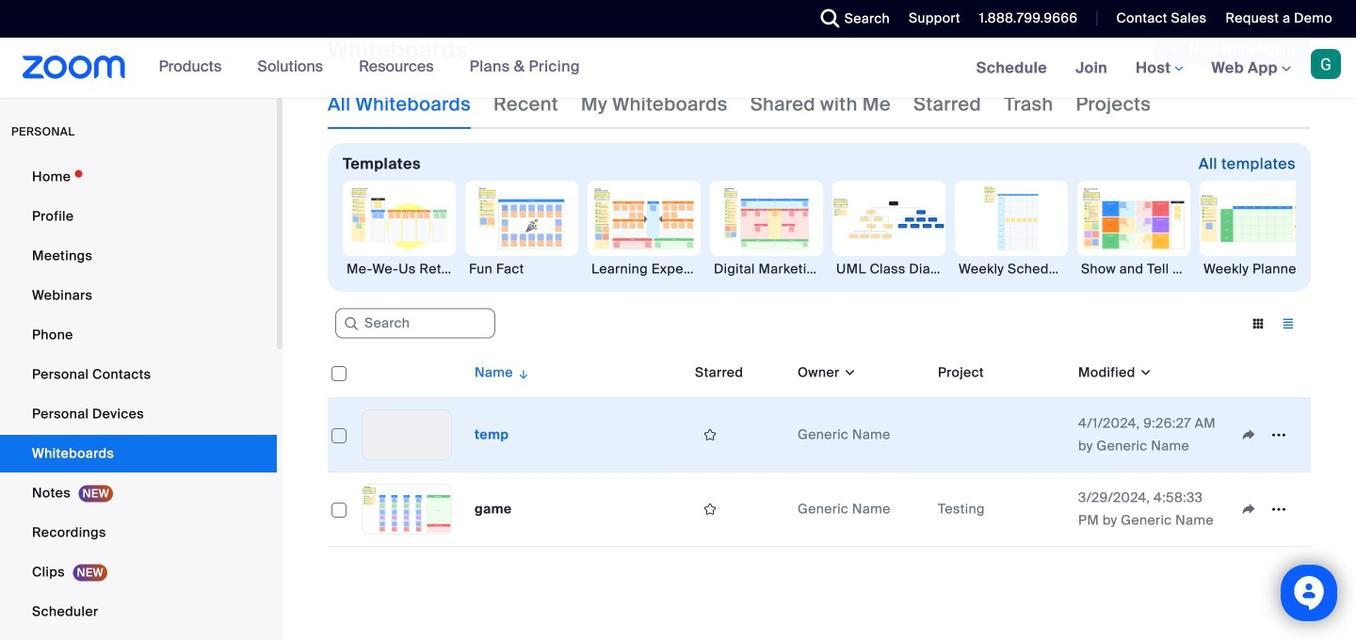 Task type: locate. For each thing, give the bounding box(es) containing it.
cell
[[931, 398, 1071, 473]]

meetings navigation
[[963, 38, 1357, 99]]

temp element
[[475, 426, 509, 444]]

profile picture image
[[1311, 49, 1342, 79]]

learning experience canvas element
[[588, 260, 701, 279]]

click to star the whiteboard game image
[[695, 501, 725, 518]]

personal menu menu
[[0, 158, 277, 641]]

application
[[1154, 35, 1311, 65], [328, 349, 1311, 547]]

digital marketing canvas element
[[710, 260, 823, 279]]

uml class diagram element
[[833, 260, 946, 279]]

grid mode, not selected image
[[1244, 316, 1274, 333]]

1 vertical spatial application
[[328, 349, 1311, 547]]

product information navigation
[[145, 38, 594, 98]]

banner
[[0, 38, 1357, 99]]

weekly planner element
[[1200, 260, 1313, 279]]



Task type: describe. For each thing, give the bounding box(es) containing it.
show and tell with a twist element
[[1078, 260, 1191, 279]]

temp, modified at apr 01, 2024 by generic name, link image
[[362, 410, 452, 461]]

zoom logo image
[[23, 56, 126, 79]]

me-we-us retrospective element
[[343, 260, 456, 279]]

list mode, selected image
[[1274, 316, 1304, 333]]

thumbnail of game image
[[363, 485, 451, 534]]

arrow down image
[[513, 362, 531, 384]]

game element
[[475, 501, 512, 518]]

thumbnail of temp image
[[363, 411, 451, 460]]

weekly schedule element
[[955, 260, 1068, 279]]

0 vertical spatial application
[[1154, 35, 1311, 65]]

down image
[[840, 364, 857, 382]]

Search text field
[[335, 309, 496, 339]]

tabs of all whiteboard page tab list
[[328, 80, 1151, 129]]

fun fact element
[[465, 260, 578, 279]]

click to star the whiteboard temp image
[[695, 427, 725, 444]]



